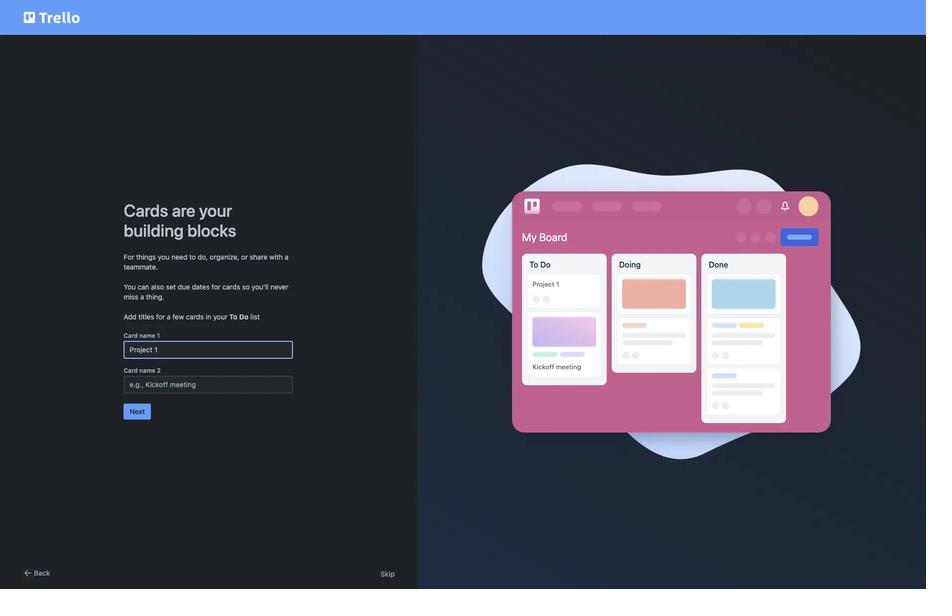 Task type: locate. For each thing, give the bounding box(es) containing it.
cards inside you can also set due dates for cards so you'll never miss a thing.
[[222, 283, 240, 291]]

0 vertical spatial name
[[139, 332, 155, 339]]

0 horizontal spatial trello image
[[22, 6, 82, 29]]

need
[[171, 253, 187, 261]]

or
[[241, 253, 248, 261]]

thing.
[[146, 293, 164, 301]]

0 vertical spatial card
[[124, 332, 138, 339]]

back button
[[22, 567, 50, 579]]

your
[[199, 200, 232, 220], [213, 312, 227, 321]]

card
[[124, 332, 138, 339], [124, 367, 138, 374]]

cards left in
[[186, 312, 204, 321]]

1 vertical spatial card
[[124, 367, 138, 374]]

you
[[158, 253, 170, 261]]

your right in
[[213, 312, 227, 321]]

0 vertical spatial cards
[[222, 283, 240, 291]]

1 horizontal spatial for
[[212, 283, 221, 291]]

for right 'titles'
[[156, 312, 165, 321]]

project
[[533, 280, 555, 288]]

never
[[271, 283, 289, 291]]

you'll
[[252, 283, 269, 291]]

do up project 1
[[541, 260, 551, 269]]

1
[[556, 280, 559, 288], [157, 332, 160, 339]]

trello image
[[22, 6, 82, 29], [522, 196, 542, 216]]

your inside cards are your building blocks
[[199, 200, 232, 220]]

1 horizontal spatial a
[[167, 312, 171, 321]]

0 vertical spatial 1
[[556, 280, 559, 288]]

1 vertical spatial your
[[213, 312, 227, 321]]

card left 2
[[124, 367, 138, 374]]

done
[[709, 260, 729, 269]]

1 right project
[[556, 280, 559, 288]]

a down can
[[140, 293, 144, 301]]

doing
[[619, 260, 641, 269]]

0 horizontal spatial a
[[140, 293, 144, 301]]

to left list
[[229, 312, 238, 321]]

1 vertical spatial to
[[229, 312, 238, 321]]

name down 'titles'
[[139, 332, 155, 339]]

1 vertical spatial a
[[140, 293, 144, 301]]

1 vertical spatial for
[[156, 312, 165, 321]]

name for 2
[[139, 367, 155, 374]]

1 name from the top
[[139, 332, 155, 339]]

1 up 2
[[157, 332, 160, 339]]

for
[[212, 283, 221, 291], [156, 312, 165, 321]]

1 vertical spatial name
[[139, 367, 155, 374]]

0 horizontal spatial do
[[239, 312, 249, 321]]

0 vertical spatial your
[[199, 200, 232, 220]]

miss
[[124, 293, 138, 301]]

card for card name 1
[[124, 332, 138, 339]]

for right dates
[[212, 283, 221, 291]]

1 vertical spatial do
[[239, 312, 249, 321]]

0 vertical spatial a
[[285, 253, 289, 261]]

to
[[530, 260, 539, 269], [229, 312, 238, 321]]

your right "are" at the top left of page
[[199, 200, 232, 220]]

1 horizontal spatial cards
[[222, 283, 240, 291]]

a
[[285, 253, 289, 261], [140, 293, 144, 301], [167, 312, 171, 321]]

to do
[[530, 260, 551, 269]]

2 name from the top
[[139, 367, 155, 374]]

card name 1
[[124, 332, 160, 339]]

0 vertical spatial for
[[212, 283, 221, 291]]

so
[[242, 283, 250, 291]]

for inside you can also set due dates for cards so you'll never miss a thing.
[[212, 283, 221, 291]]

add titles for a few cards in your to do list
[[124, 312, 260, 321]]

1 vertical spatial 1
[[157, 332, 160, 339]]

to up project
[[530, 260, 539, 269]]

cards
[[222, 283, 240, 291], [186, 312, 204, 321]]

a left few
[[167, 312, 171, 321]]

name left 2
[[139, 367, 155, 374]]

do
[[541, 260, 551, 269], [239, 312, 249, 321]]

0 horizontal spatial cards
[[186, 312, 204, 321]]

1 card from the top
[[124, 332, 138, 339]]

0 vertical spatial trello image
[[22, 6, 82, 29]]

do left list
[[239, 312, 249, 321]]

0 horizontal spatial 1
[[157, 332, 160, 339]]

cards left the 'so'
[[222, 283, 240, 291]]

my board
[[522, 231, 567, 244]]

kickoff meeting
[[533, 363, 581, 371]]

you can also set due dates for cards so you'll never miss a thing.
[[124, 283, 289, 301]]

0 vertical spatial to
[[530, 260, 539, 269]]

1 vertical spatial trello image
[[522, 196, 542, 216]]

due
[[178, 283, 190, 291]]

do,
[[198, 253, 208, 261]]

0 vertical spatial do
[[541, 260, 551, 269]]

titles
[[138, 312, 154, 321]]

2 vertical spatial a
[[167, 312, 171, 321]]

name
[[139, 332, 155, 339], [139, 367, 155, 374]]

name for 1
[[139, 332, 155, 339]]

a right with
[[285, 253, 289, 261]]

2 horizontal spatial a
[[285, 253, 289, 261]]

Card name 1 text field
[[124, 341, 293, 359]]

for
[[124, 253, 134, 261]]

card down add
[[124, 332, 138, 339]]

2 card from the top
[[124, 367, 138, 374]]



Task type: describe. For each thing, give the bounding box(es) containing it.
can
[[138, 283, 149, 291]]

next
[[130, 407, 145, 416]]

1 vertical spatial cards
[[186, 312, 204, 321]]

1 horizontal spatial trello image
[[522, 196, 542, 216]]

back
[[34, 569, 50, 577]]

1 horizontal spatial do
[[541, 260, 551, 269]]

project 1
[[533, 280, 559, 288]]

a inside you can also set due dates for cards so you'll never miss a thing.
[[140, 293, 144, 301]]

cards are your building blocks
[[124, 200, 236, 240]]

with
[[269, 253, 283, 261]]

in
[[206, 312, 211, 321]]

meeting
[[556, 363, 581, 371]]

1 horizontal spatial to
[[530, 260, 539, 269]]

share
[[250, 253, 268, 261]]

0 horizontal spatial to
[[229, 312, 238, 321]]

you
[[124, 283, 136, 291]]

to
[[189, 253, 196, 261]]

0 horizontal spatial for
[[156, 312, 165, 321]]

add
[[124, 312, 137, 321]]

skip button
[[381, 569, 395, 579]]

teammate.
[[124, 263, 158, 271]]

Card name 2 text field
[[124, 376, 293, 394]]

next button
[[124, 404, 151, 420]]

set
[[166, 283, 176, 291]]

cards
[[124, 200, 168, 220]]

are
[[172, 200, 195, 220]]

for things you need to do, organize, or share with a teammate.
[[124, 253, 289, 271]]

things
[[136, 253, 156, 261]]

card name 2
[[124, 367, 161, 374]]

kickoff
[[533, 363, 554, 371]]

a inside for things you need to do, organize, or share with a teammate.
[[285, 253, 289, 261]]

few
[[173, 312, 184, 321]]

list
[[251, 312, 260, 321]]

skip
[[381, 570, 395, 578]]

organize,
[[210, 253, 239, 261]]

board
[[539, 231, 567, 244]]

blocks
[[187, 220, 236, 240]]

2
[[157, 367, 161, 374]]

also
[[151, 283, 164, 291]]

my
[[522, 231, 537, 244]]

dates
[[192, 283, 210, 291]]

card for card name 2
[[124, 367, 138, 374]]

1 horizontal spatial 1
[[556, 280, 559, 288]]

building
[[124, 220, 184, 240]]



Task type: vqa. For each thing, say whether or not it's contained in the screenshot.
Beyond
no



